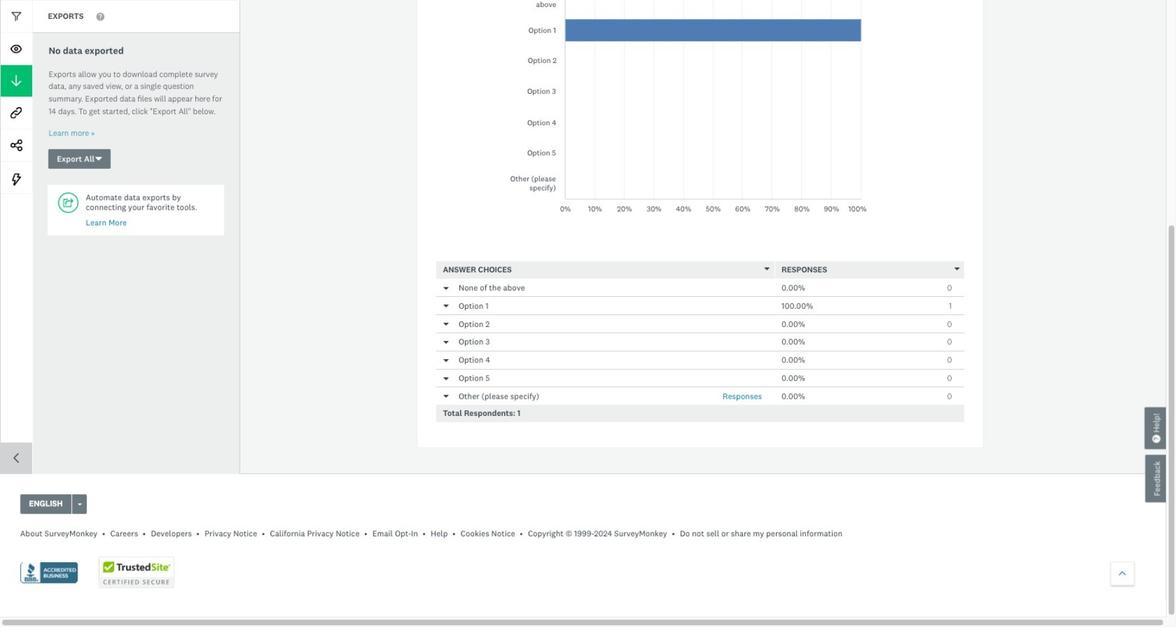 Task type: vqa. For each thing, say whether or not it's contained in the screenshot.
SurveyMonkey image
no



Task type: locate. For each thing, give the bounding box(es) containing it.
trustedsite helps keep you safe from identity theft, credit card fraud, spyware, spam, viruses and online scams image
[[99, 557, 175, 588]]



Task type: describe. For each thing, give the bounding box(es) containing it.
share icon image
[[11, 140, 22, 151]]



